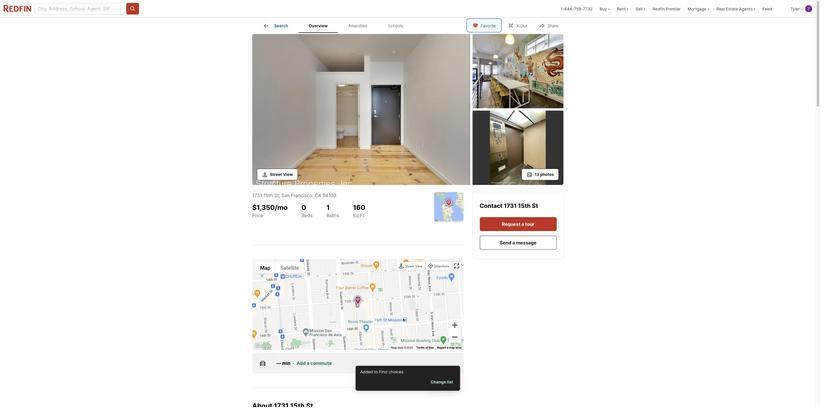 Task type: vqa. For each thing, say whether or not it's contained in the screenshot.
The Orlando, Fl link
no



Task type: describe. For each thing, give the bounding box(es) containing it.
submit search image
[[130, 6, 136, 12]]

favorite
[[481, 23, 496, 28]]

satellite
[[281, 265, 299, 271]]

1 horizontal spatial st
[[533, 203, 539, 210]]

rent
[[618, 6, 626, 11]]

map
[[450, 346, 455, 350]]

©2023
[[405, 346, 413, 350]]

to
[[374, 370, 378, 374]]

added
[[361, 370, 373, 374]]

map region
[[242, 228, 465, 377]]

1 vertical spatial 1731
[[505, 203, 517, 210]]

google image
[[254, 343, 273, 350]]

0 beds
[[302, 204, 313, 218]]

sell ▾ button
[[636, 0, 646, 17]]

▾ for rent ▾
[[628, 6, 629, 11]]

0
[[302, 204, 306, 212]]

rent ▾
[[618, 6, 629, 11]]

street view for the bottom street view button
[[406, 264, 423, 269]]

feed button
[[760, 0, 788, 17]]

13
[[535, 172, 540, 177]]

amenities tab
[[338, 19, 378, 33]]

price
[[253, 213, 264, 218]]

1 vertical spatial street view button
[[398, 263, 424, 271]]

mortgage ▾ button
[[685, 0, 714, 17]]

change
[[431, 380, 447, 385]]

send a message
[[500, 240, 537, 246]]

estate
[[727, 6, 739, 11]]

report a map error
[[438, 346, 462, 350]]

real estate agents ▾ button
[[714, 0, 760, 17]]

0 horizontal spatial 15th
[[264, 193, 273, 198]]

commute
[[311, 361, 332, 366]]

request a tour button
[[480, 217, 557, 231]]

0 horizontal spatial street view button
[[257, 169, 298, 180]]

request
[[503, 221, 521, 227]]

premier
[[667, 6, 681, 11]]

real
[[717, 6, 725, 11]]

a right the add
[[307, 361, 310, 366]]

change list
[[431, 380, 454, 385]]

tab list containing search
[[253, 18, 418, 33]]

report
[[438, 346, 447, 350]]

160 sq ft
[[353, 204, 366, 218]]

change list button
[[429, 377, 456, 388]]

share
[[548, 23, 559, 28]]

share button
[[535, 19, 564, 31]]

1731 15th st , san francisco , ca 94103
[[253, 193, 337, 198]]

160
[[353, 204, 366, 212]]

schools
[[388, 23, 404, 28]]

sell ▾ button
[[633, 0, 650, 17]]

1 vertical spatial 15th
[[519, 203, 531, 210]]

tour
[[526, 221, 535, 227]]

street view for left street view button
[[270, 172, 293, 177]]

13 photos button
[[522, 169, 559, 180]]

2 , from the left
[[312, 193, 314, 198]]

sq
[[353, 213, 359, 218]]

terms of use link
[[417, 346, 434, 350]]

1-
[[561, 6, 565, 11]]

report a map error link
[[438, 346, 462, 350]]

schools tab
[[378, 19, 414, 33]]

0 vertical spatial 1731
[[253, 193, 262, 198]]

street for the bottom street view button
[[406, 264, 415, 269]]

mortgage ▾
[[688, 6, 710, 11]]

first
[[380, 370, 388, 374]]

satellite button
[[276, 262, 304, 274]]

search
[[274, 23, 288, 28]]

redfin premier button
[[650, 0, 685, 17]]

message
[[517, 240, 537, 246]]

ca
[[315, 193, 322, 198]]

a for message
[[513, 240, 516, 246]]

view for the bottom street view button
[[416, 264, 423, 269]]

1 , from the left
[[279, 193, 280, 198]]

a for tour
[[522, 221, 525, 227]]

▾ for tyler ▾
[[802, 6, 804, 11]]

redfin
[[653, 6, 666, 11]]

alert containing added to first choices
[[356, 366, 461, 391]]

choices
[[389, 370, 404, 374]]

▾ for buy ▾
[[609, 6, 611, 11]]

mortgage ▾ button
[[688, 0, 710, 17]]

photos
[[541, 172, 554, 177]]

use
[[429, 346, 434, 350]]

street for left street view button
[[270, 172, 282, 177]]

amenities
[[349, 23, 368, 28]]

contact 1731 15th st
[[480, 203, 539, 210]]

x-out button
[[504, 19, 533, 31]]

x-
[[517, 23, 521, 28]]



Task type: locate. For each thing, give the bounding box(es) containing it.
1 horizontal spatial 15th
[[519, 203, 531, 210]]

map button
[[255, 262, 276, 274]]

overview tab
[[299, 19, 338, 33]]

—
[[277, 361, 281, 366]]

map inside popup button
[[260, 265, 271, 271]]

street left directions button
[[406, 264, 415, 269]]

street view
[[270, 172, 293, 177], [406, 264, 423, 269]]

0 vertical spatial view
[[283, 172, 293, 177]]

1 vertical spatial view
[[416, 264, 423, 269]]

street
[[270, 172, 282, 177], [406, 264, 415, 269]]

2 ▾ from the left
[[628, 6, 629, 11]]

terms
[[417, 346, 425, 350]]

▾ right mortgage
[[708, 6, 710, 11]]

view up san
[[283, 172, 293, 177]]

map
[[260, 265, 271, 271], [392, 346, 397, 350]]

mortgage
[[688, 6, 707, 11]]

buy ▾ button
[[597, 0, 614, 17]]

tyler
[[791, 6, 801, 11]]

1 horizontal spatial map
[[392, 346, 397, 350]]

sell ▾
[[636, 6, 646, 11]]

menu bar
[[255, 262, 304, 274]]

, left san
[[279, 193, 280, 198]]

▾ right buy
[[609, 6, 611, 11]]

st up tour
[[533, 203, 539, 210]]

street view button up san
[[257, 169, 298, 180]]

search link
[[263, 22, 288, 29]]

list
[[448, 380, 454, 385]]

terms of use
[[417, 346, 434, 350]]

▾ for sell ▾
[[644, 6, 646, 11]]

— min · add a commute
[[277, 361, 332, 366]]

0 horizontal spatial ,
[[279, 193, 280, 198]]

baths
[[327, 213, 339, 218]]

759-
[[575, 6, 584, 11]]

1
[[327, 204, 330, 212]]

map for map data ©2023
[[392, 346, 397, 350]]

add a commute button
[[297, 360, 332, 367]]

overview
[[309, 23, 328, 28]]

1-844-759-7732 link
[[561, 6, 593, 11]]

15th up $1,350
[[264, 193, 273, 198]]

view for left street view button
[[283, 172, 293, 177]]

redfin premier
[[653, 6, 681, 11]]

directions
[[435, 264, 450, 269]]

0 horizontal spatial 1731
[[253, 193, 262, 198]]

City, Address, School, Agent, ZIP search field
[[35, 3, 124, 15]]

min
[[282, 361, 291, 366]]

rent ▾ button
[[618, 0, 629, 17]]

contact
[[480, 203, 503, 210]]

out
[[521, 23, 528, 28]]

street view button left directions button
[[398, 263, 424, 271]]

7732
[[584, 6, 593, 11]]

·
[[293, 361, 294, 366]]

alert
[[356, 366, 461, 391]]

13 photos
[[535, 172, 554, 177]]

$1,350
[[253, 204, 275, 212]]

1-844-759-7732
[[561, 6, 593, 11]]

1 horizontal spatial street view button
[[398, 263, 424, 271]]

street view left directions button
[[406, 264, 423, 269]]

san
[[282, 193, 290, 198]]

0 vertical spatial map
[[260, 265, 271, 271]]

0 horizontal spatial street view
[[270, 172, 293, 177]]

image image
[[253, 34, 471, 185], [473, 34, 564, 108], [473, 111, 564, 185]]

buy ▾
[[600, 6, 611, 11]]

0 vertical spatial street view
[[270, 172, 293, 177]]

francisco
[[291, 193, 312, 198]]

a right send
[[513, 240, 516, 246]]

0 horizontal spatial st
[[274, 193, 279, 198]]

▾ left user photo on the top
[[802, 6, 804, 11]]

/mo
[[275, 204, 288, 212]]

sell
[[636, 6, 643, 11]]

data
[[398, 346, 404, 350]]

5 ▾ from the left
[[755, 6, 756, 11]]

map for map
[[260, 265, 271, 271]]

1 ▾ from the left
[[609, 6, 611, 11]]

map left data
[[392, 346, 397, 350]]

1 vertical spatial map
[[392, 346, 397, 350]]

buy
[[600, 6, 608, 11]]

error
[[456, 346, 462, 350]]

rent ▾ button
[[614, 0, 633, 17]]

▾ right rent
[[628, 6, 629, 11]]

real estate agents ▾ link
[[717, 0, 756, 17]]

map left satellite popup button
[[260, 265, 271, 271]]

st left san
[[274, 193, 279, 198]]

▾ right sell
[[644, 6, 646, 11]]

user photo image
[[806, 5, 813, 12]]

agents
[[740, 6, 753, 11]]

0 vertical spatial street view button
[[257, 169, 298, 180]]

1731 up $1,350
[[253, 193, 262, 198]]

tab list
[[253, 18, 418, 33]]

1731 up request
[[505, 203, 517, 210]]

0 horizontal spatial street
[[270, 172, 282, 177]]

1 vertical spatial street
[[406, 264, 415, 269]]

15th
[[264, 193, 273, 198], [519, 203, 531, 210]]

real estate agents ▾
[[717, 6, 756, 11]]

x-out
[[517, 23, 528, 28]]

1 horizontal spatial street
[[406, 264, 415, 269]]

ft
[[360, 213, 365, 218]]

street view up san
[[270, 172, 293, 177]]

0 vertical spatial st
[[274, 193, 279, 198]]

1 vertical spatial st
[[533, 203, 539, 210]]

1 horizontal spatial view
[[416, 264, 423, 269]]

1 horizontal spatial ,
[[312, 193, 314, 198]]

0 vertical spatial 15th
[[264, 193, 273, 198]]

1 vertical spatial street view
[[406, 264, 423, 269]]

view left directions button
[[416, 264, 423, 269]]

844-
[[565, 6, 575, 11]]

$1,350 /mo price
[[253, 204, 288, 218]]

a for map
[[447, 346, 449, 350]]

a left map
[[447, 346, 449, 350]]

6 ▾ from the left
[[802, 6, 804, 11]]

request a tour
[[503, 221, 535, 227]]

beds
[[302, 213, 313, 218]]

4 ▾ from the left
[[708, 6, 710, 11]]

directions button
[[427, 263, 451, 271]]

1 horizontal spatial street view
[[406, 264, 423, 269]]

feed
[[763, 6, 773, 11]]

send
[[500, 240, 512, 246]]

15th up tour
[[519, 203, 531, 210]]

tyler ▾
[[791, 6, 804, 11]]

send a message button
[[480, 236, 557, 250]]

map entry image
[[435, 192, 464, 221]]

▾ right agents
[[755, 6, 756, 11]]

3 ▾ from the left
[[644, 6, 646, 11]]

added to first choices
[[361, 370, 404, 374]]

1 horizontal spatial 1731
[[505, 203, 517, 210]]

map data ©2023
[[392, 346, 413, 350]]

, left ca
[[312, 193, 314, 198]]

street view button
[[257, 169, 298, 180], [398, 263, 424, 271]]

1731
[[253, 193, 262, 198], [505, 203, 517, 210]]

▾ for mortgage ▾
[[708, 6, 710, 11]]

0 vertical spatial street
[[270, 172, 282, 177]]

0 horizontal spatial view
[[283, 172, 293, 177]]

0 horizontal spatial map
[[260, 265, 271, 271]]

1 baths
[[327, 204, 339, 218]]

add
[[297, 361, 306, 366]]

street up san
[[270, 172, 282, 177]]

a left tour
[[522, 221, 525, 227]]

,
[[279, 193, 280, 198], [312, 193, 314, 198]]

menu bar containing map
[[255, 262, 304, 274]]



